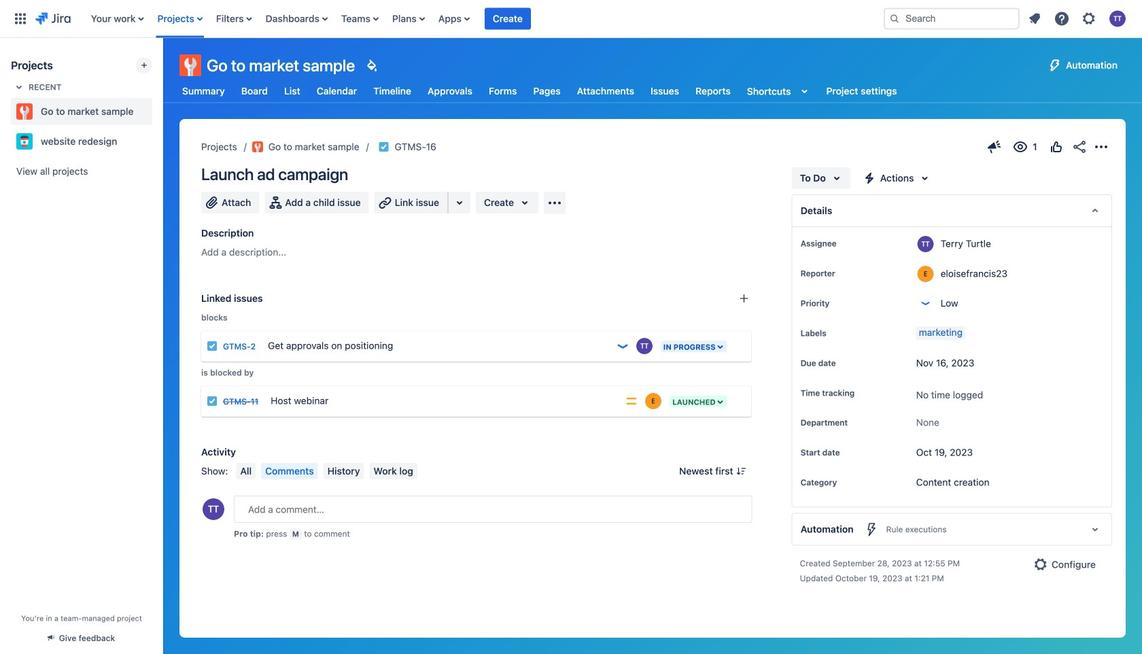 Task type: describe. For each thing, give the bounding box(es) containing it.
copy link to issue image
[[434, 141, 445, 152]]

set project background image
[[363, 57, 380, 73]]

your profile and settings image
[[1110, 11, 1126, 27]]

notifications image
[[1027, 11, 1043, 27]]

create project image
[[139, 60, 150, 71]]

settings image
[[1082, 11, 1098, 27]]

give feedback image
[[987, 139, 1003, 155]]

link web pages and more image
[[452, 195, 468, 211]]

automation image
[[1048, 57, 1064, 73]]

Add a comment… field
[[234, 496, 753, 523]]

primary element
[[8, 0, 873, 38]]

sidebar navigation image
[[148, 54, 178, 82]]

priority: medium image
[[625, 395, 639, 408]]

actions image
[[1094, 139, 1110, 155]]

issue type: task image for priority: low icon
[[207, 341, 218, 352]]

help image
[[1054, 11, 1071, 27]]

automation element
[[792, 513, 1113, 546]]

add to starred image
[[148, 133, 165, 150]]

collapse recent projects image
[[11, 79, 27, 95]]

details element
[[792, 195, 1113, 227]]

go to market sample image
[[252, 141, 263, 152]]



Task type: vqa. For each thing, say whether or not it's contained in the screenshot.
work in the dropdown button
no



Task type: locate. For each thing, give the bounding box(es) containing it.
0 vertical spatial issue type: task image
[[207, 341, 218, 352]]

None search field
[[884, 8, 1020, 30]]

link an issue image
[[739, 293, 750, 304]]

add app image
[[547, 195, 563, 211]]

issue type: task image
[[207, 341, 218, 352], [207, 396, 218, 407]]

list item
[[485, 0, 531, 38]]

add to starred image
[[148, 103, 165, 120]]

task image
[[379, 141, 390, 152]]

menu bar
[[234, 463, 420, 480]]

appswitcher icon image
[[12, 11, 29, 27]]

Search field
[[884, 8, 1020, 30]]

tab list
[[171, 79, 908, 103]]

2 issue type: task image from the top
[[207, 396, 218, 407]]

list
[[84, 0, 873, 38], [1023, 6, 1135, 31]]

0 horizontal spatial list
[[84, 0, 873, 38]]

issue type: task image for priority: medium image
[[207, 396, 218, 407]]

jira image
[[35, 11, 71, 27], [35, 11, 71, 27]]

1 issue type: task image from the top
[[207, 341, 218, 352]]

1 horizontal spatial list
[[1023, 6, 1135, 31]]

priority: low image
[[616, 339, 630, 353]]

1 vertical spatial issue type: task image
[[207, 396, 218, 407]]

search image
[[890, 13, 901, 24]]

vote options: no one has voted for this issue yet. image
[[1049, 139, 1065, 155]]

banner
[[0, 0, 1143, 38]]



